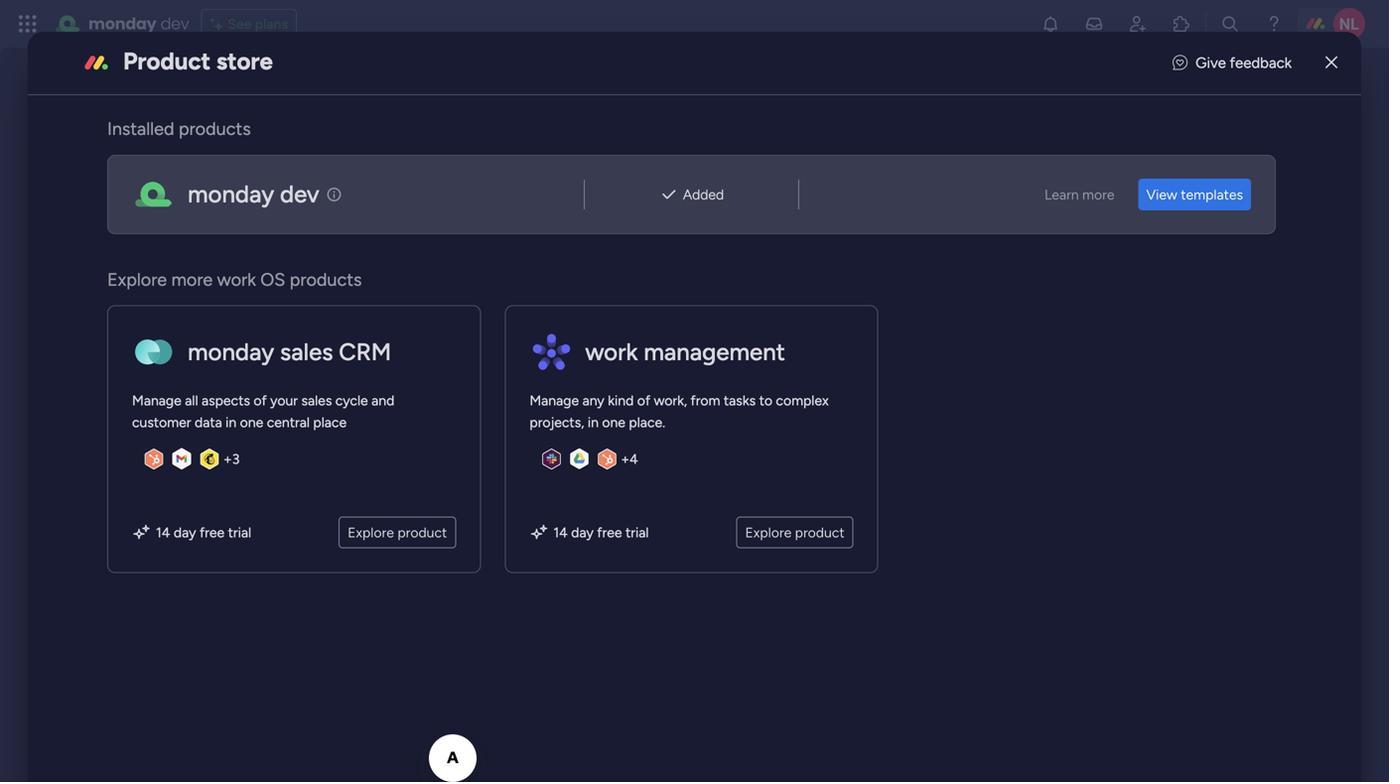 Task type: describe. For each thing, give the bounding box(es) containing it.
of for monday
[[254, 392, 267, 409]]

all
[[185, 392, 198, 409]]

give feedback
[[1196, 54, 1292, 72]]

explore product button for monday sales crm
[[339, 517, 456, 549]]

+ 3
[[223, 451, 240, 468]]

select product image
[[18, 14, 38, 34]]

kind
[[608, 392, 634, 409]]

one for work
[[602, 414, 626, 431]]

v2 user feedback image
[[1173, 52, 1188, 74]]

see plans
[[228, 15, 288, 32]]

customer
[[132, 414, 191, 431]]

of for work
[[638, 392, 651, 409]]

learn more button
[[1037, 179, 1123, 210]]

product for work management
[[795, 525, 845, 542]]

+ for work
[[621, 451, 630, 468]]

+ for monday
[[223, 451, 232, 468]]

tasks
[[724, 392, 756, 409]]

added
[[683, 186, 724, 203]]

trial for work
[[626, 525, 649, 542]]

explore product for monday sales crm
[[348, 525, 447, 542]]

14 for work management
[[554, 525, 568, 542]]

view
[[1147, 186, 1178, 203]]

inbox image
[[1085, 14, 1105, 34]]

help image
[[1265, 14, 1284, 34]]

from
[[691, 392, 721, 409]]

work management
[[585, 338, 786, 366]]

work,
[[654, 392, 688, 409]]

0 vertical spatial monday dev
[[88, 12, 189, 35]]

apps image
[[1172, 14, 1192, 34]]

place
[[313, 414, 347, 431]]

0 vertical spatial products
[[179, 118, 251, 140]]

see
[[228, 15, 252, 32]]

1 horizontal spatial dev
[[280, 180, 320, 209]]

view templates button
[[1139, 179, 1252, 210]]

feedback
[[1230, 54, 1292, 72]]

notifications image
[[1041, 14, 1061, 34]]

0 horizontal spatial explore
[[107, 269, 167, 290]]

4
[[630, 451, 639, 468]]

day for monday sales crm
[[174, 525, 196, 542]]

0 horizontal spatial dev
[[160, 12, 189, 35]]

noah lott image
[[1334, 8, 1366, 40]]

14 day free trial for monday
[[156, 525, 251, 542]]

product store
[[123, 47, 273, 75]]

0 vertical spatial monday
[[88, 12, 157, 35]]

product for monday sales crm
[[398, 525, 447, 542]]

management
[[644, 338, 786, 366]]

data
[[195, 414, 222, 431]]

installed
[[107, 118, 174, 140]]

give
[[1196, 54, 1227, 72]]

store
[[216, 47, 273, 75]]

1 vertical spatial monday dev
[[188, 180, 320, 209]]

explore product for work management
[[745, 525, 845, 542]]

learn
[[1045, 186, 1079, 203]]

sales inside manage all aspects of your sales cycle and customer data in one central place
[[301, 392, 332, 409]]

explore more work os products
[[107, 269, 362, 290]]

+ 4
[[621, 451, 639, 468]]

monday sales crm
[[188, 338, 392, 366]]

and
[[372, 392, 395, 409]]



Task type: vqa. For each thing, say whether or not it's contained in the screenshot.
work management
yes



Task type: locate. For each thing, give the bounding box(es) containing it.
2 horizontal spatial explore
[[745, 525, 792, 542]]

0 horizontal spatial manage
[[132, 392, 182, 409]]

2 in from the left
[[588, 414, 599, 431]]

1 horizontal spatial explore product button
[[737, 517, 854, 549]]

sales up place
[[301, 392, 332, 409]]

2 one from the left
[[602, 414, 626, 431]]

one for monday
[[240, 414, 264, 431]]

products
[[179, 118, 251, 140], [290, 269, 362, 290]]

day for work management
[[571, 525, 594, 542]]

products down 'product store'
[[179, 118, 251, 140]]

1 horizontal spatial explore product
[[745, 525, 845, 542]]

more inside button
[[1083, 186, 1115, 203]]

dev
[[160, 12, 189, 35], [280, 180, 320, 209]]

os
[[261, 269, 285, 290]]

2 product from the left
[[795, 525, 845, 542]]

14
[[156, 525, 170, 542], [554, 525, 568, 542]]

2 day from the left
[[571, 525, 594, 542]]

in
[[226, 414, 237, 431], [588, 414, 599, 431]]

1 horizontal spatial 14 day free trial
[[554, 525, 649, 542]]

trial down 4
[[626, 525, 649, 542]]

0 horizontal spatial 14 day free trial
[[156, 525, 251, 542]]

0 horizontal spatial products
[[179, 118, 251, 140]]

in for work
[[588, 414, 599, 431]]

see plans button
[[201, 9, 297, 39]]

manage all aspects of your sales cycle and customer data in one central place
[[132, 392, 395, 431]]

crm
[[339, 338, 392, 366]]

0 horizontal spatial trial
[[228, 525, 251, 542]]

learn more
[[1045, 186, 1115, 203]]

2 explore product button from the left
[[737, 517, 854, 549]]

in inside manage any kind of work, from tasks to complex projects, in one place.
[[588, 414, 599, 431]]

1 product from the left
[[398, 525, 447, 542]]

manage up projects, at left bottom
[[530, 392, 579, 409]]

monday dev up explore more work os products
[[188, 180, 320, 209]]

0 horizontal spatial explore product
[[348, 525, 447, 542]]

1 vertical spatial dev
[[280, 180, 320, 209]]

1 vertical spatial monday
[[188, 180, 274, 209]]

1 explore product from the left
[[348, 525, 447, 542]]

2 14 from the left
[[554, 525, 568, 542]]

aspects
[[202, 392, 250, 409]]

of inside manage all aspects of your sales cycle and customer data in one central place
[[254, 392, 267, 409]]

more for learn
[[1083, 186, 1115, 203]]

of
[[254, 392, 267, 409], [638, 392, 651, 409]]

trial for monday
[[228, 525, 251, 542]]

plans
[[255, 15, 288, 32]]

explore for monday sales crm
[[348, 525, 394, 542]]

free for monday sales crm
[[200, 525, 225, 542]]

1 14 day free trial from the left
[[156, 525, 251, 542]]

free
[[200, 525, 225, 542], [597, 525, 622, 542]]

0 horizontal spatial free
[[200, 525, 225, 542]]

0 vertical spatial work
[[217, 269, 256, 290]]

of up the place.
[[638, 392, 651, 409]]

installed products
[[107, 118, 251, 140]]

2 manage from the left
[[530, 392, 579, 409]]

0 horizontal spatial of
[[254, 392, 267, 409]]

sales up 'your'
[[280, 338, 333, 366]]

one
[[240, 414, 264, 431], [602, 414, 626, 431]]

free down + 3 at the left bottom
[[200, 525, 225, 542]]

monday dev
[[88, 12, 189, 35], [188, 180, 320, 209]]

monday up the aspects
[[188, 338, 274, 366]]

1 horizontal spatial trial
[[626, 525, 649, 542]]

templates
[[1181, 186, 1244, 203]]

of inside manage any kind of work, from tasks to complex projects, in one place.
[[638, 392, 651, 409]]

2 + from the left
[[621, 451, 630, 468]]

complex
[[776, 392, 829, 409]]

1 horizontal spatial +
[[621, 451, 630, 468]]

close image
[[1326, 56, 1338, 70]]

monday dev up product
[[88, 12, 189, 35]]

any
[[583, 392, 605, 409]]

1 horizontal spatial manage
[[530, 392, 579, 409]]

1 vertical spatial more
[[171, 269, 213, 290]]

2 free from the left
[[597, 525, 622, 542]]

manage
[[132, 392, 182, 409], [530, 392, 579, 409]]

1 free from the left
[[200, 525, 225, 542]]

dev up os
[[280, 180, 320, 209]]

central
[[267, 414, 310, 431]]

projects,
[[530, 414, 585, 431]]

place.
[[629, 414, 666, 431]]

1 horizontal spatial more
[[1083, 186, 1115, 203]]

one down the aspects
[[240, 414, 264, 431]]

0 horizontal spatial explore product button
[[339, 517, 456, 549]]

explore product button for work management
[[737, 517, 854, 549]]

2 of from the left
[[638, 392, 651, 409]]

1 horizontal spatial 14
[[554, 525, 568, 542]]

monday for monday sales crm
[[188, 338, 274, 366]]

one inside manage any kind of work, from tasks to complex projects, in one place.
[[602, 414, 626, 431]]

monday up product
[[88, 12, 157, 35]]

one inside manage all aspects of your sales cycle and customer data in one central place
[[240, 414, 264, 431]]

products right os
[[290, 269, 362, 290]]

work up kind
[[585, 338, 638, 366]]

search everything image
[[1221, 14, 1241, 34]]

product
[[123, 47, 211, 75]]

0 horizontal spatial 14
[[156, 525, 170, 542]]

1 horizontal spatial work
[[585, 338, 638, 366]]

in inside manage all aspects of your sales cycle and customer data in one central place
[[226, 414, 237, 431]]

product
[[398, 525, 447, 542], [795, 525, 845, 542]]

1 horizontal spatial products
[[290, 269, 362, 290]]

explore product button
[[339, 517, 456, 549], [737, 517, 854, 549]]

1 one from the left
[[240, 414, 264, 431]]

+ down the aspects
[[223, 451, 232, 468]]

14 day free trial down + 3 at the left bottom
[[156, 525, 251, 542]]

3
[[232, 451, 240, 468]]

free for work management
[[597, 525, 622, 542]]

cycle
[[336, 392, 368, 409]]

1 horizontal spatial one
[[602, 414, 626, 431]]

1 horizontal spatial free
[[597, 525, 622, 542]]

0 horizontal spatial more
[[171, 269, 213, 290]]

to
[[760, 392, 773, 409]]

+ down the place.
[[621, 451, 630, 468]]

0 horizontal spatial work
[[217, 269, 256, 290]]

more left os
[[171, 269, 213, 290]]

2 trial from the left
[[626, 525, 649, 542]]

explore for work management
[[745, 525, 792, 542]]

14 day free trial
[[156, 525, 251, 542], [554, 525, 649, 542]]

in down the aspects
[[226, 414, 237, 431]]

day
[[174, 525, 196, 542], [571, 525, 594, 542]]

14 day free trial for work
[[554, 525, 649, 542]]

manage any kind of work, from tasks to complex projects, in one place.
[[530, 392, 829, 431]]

explore
[[107, 269, 167, 290], [348, 525, 394, 542], [745, 525, 792, 542]]

trial down 3
[[228, 525, 251, 542]]

0 horizontal spatial +
[[223, 451, 232, 468]]

1 horizontal spatial day
[[571, 525, 594, 542]]

0 vertical spatial more
[[1083, 186, 1115, 203]]

dev up product
[[160, 12, 189, 35]]

manage for monday sales crm
[[132, 392, 182, 409]]

1 14 from the left
[[156, 525, 170, 542]]

manage up customer
[[132, 392, 182, 409]]

1 horizontal spatial in
[[588, 414, 599, 431]]

in down any
[[588, 414, 599, 431]]

monday
[[88, 12, 157, 35], [188, 180, 274, 209], [188, 338, 274, 366]]

2 14 day free trial from the left
[[554, 525, 649, 542]]

14 day free trial down + 4
[[554, 525, 649, 542]]

1 vertical spatial work
[[585, 338, 638, 366]]

in for monday
[[226, 414, 237, 431]]

manage inside manage all aspects of your sales cycle and customer data in one central place
[[132, 392, 182, 409]]

more
[[1083, 186, 1115, 203], [171, 269, 213, 290]]

one down kind
[[602, 414, 626, 431]]

0 vertical spatial dev
[[160, 12, 189, 35]]

1 of from the left
[[254, 392, 267, 409]]

invite members image
[[1129, 14, 1148, 34]]

0 horizontal spatial product
[[398, 525, 447, 542]]

1 trial from the left
[[228, 525, 251, 542]]

+
[[223, 451, 232, 468], [621, 451, 630, 468]]

2 explore product from the left
[[745, 525, 845, 542]]

0 vertical spatial sales
[[280, 338, 333, 366]]

trial
[[228, 525, 251, 542], [626, 525, 649, 542]]

manage for work management
[[530, 392, 579, 409]]

1 + from the left
[[223, 451, 232, 468]]

0 horizontal spatial one
[[240, 414, 264, 431]]

sales
[[280, 338, 333, 366], [301, 392, 332, 409]]

14 for monday sales crm
[[156, 525, 170, 542]]

1 vertical spatial products
[[290, 269, 362, 290]]

1 in from the left
[[226, 414, 237, 431]]

more right learn
[[1083, 186, 1115, 203]]

of left 'your'
[[254, 392, 267, 409]]

1 horizontal spatial product
[[795, 525, 845, 542]]

free down + 4
[[597, 525, 622, 542]]

monday down installed products at the left of the page
[[188, 180, 274, 209]]

view templates
[[1147, 186, 1244, 203]]

manage inside manage any kind of work, from tasks to complex projects, in one place.
[[530, 392, 579, 409]]

1 explore product button from the left
[[339, 517, 456, 549]]

1 horizontal spatial of
[[638, 392, 651, 409]]

1 day from the left
[[174, 525, 196, 542]]

1 vertical spatial sales
[[301, 392, 332, 409]]

work
[[217, 269, 256, 290], [585, 338, 638, 366]]

1 horizontal spatial explore
[[348, 525, 394, 542]]

your
[[270, 392, 298, 409]]

work left os
[[217, 269, 256, 290]]

1 manage from the left
[[132, 392, 182, 409]]

give feedback link
[[1173, 52, 1292, 74]]

0 horizontal spatial day
[[174, 525, 196, 542]]

more for explore
[[171, 269, 213, 290]]

2 vertical spatial monday
[[188, 338, 274, 366]]

monday for monday dev
[[188, 180, 274, 209]]

0 horizontal spatial in
[[226, 414, 237, 431]]

explore product
[[348, 525, 447, 542], [745, 525, 845, 542]]



